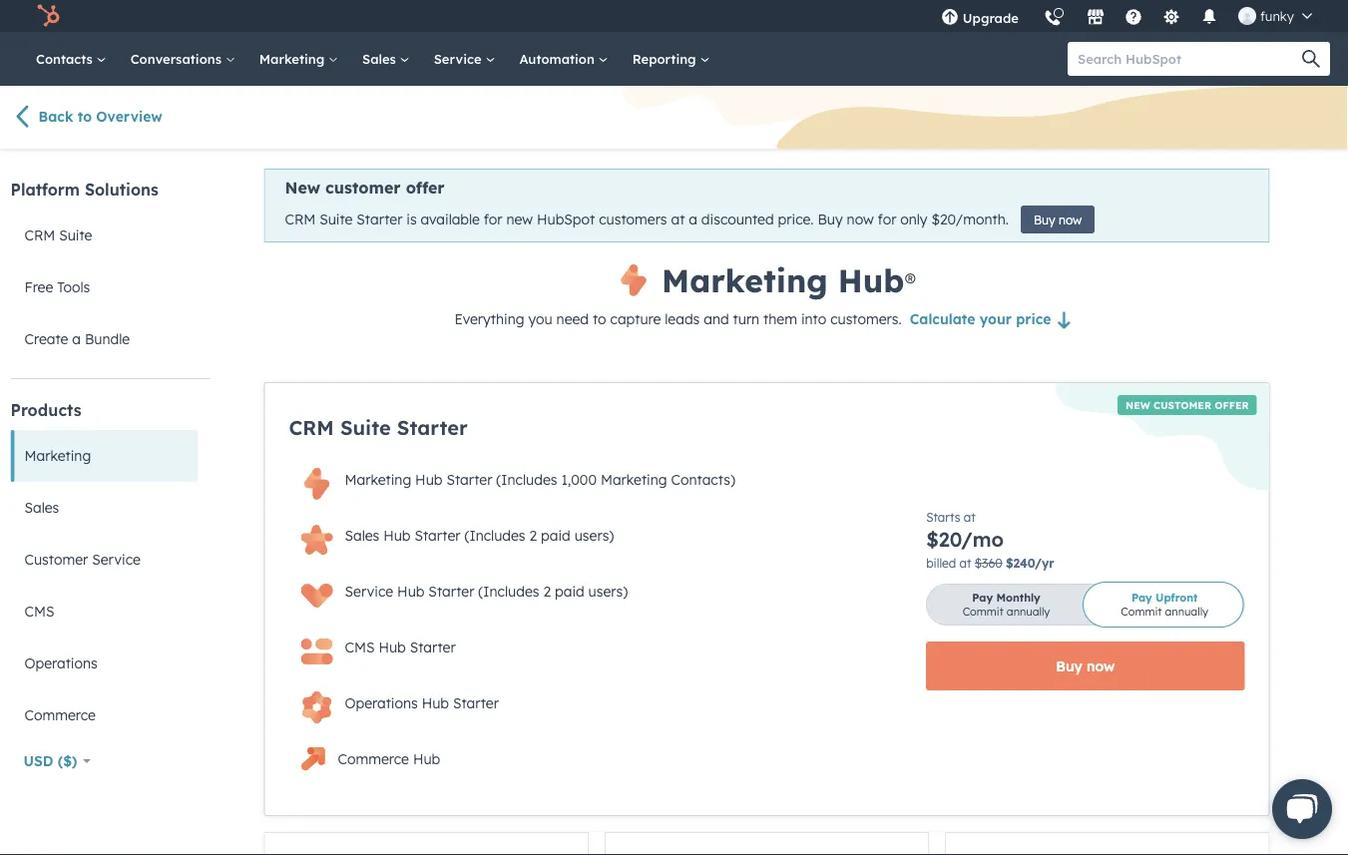 Task type: describe. For each thing, give the bounding box(es) containing it.
0 vertical spatial marketing link
[[247, 32, 350, 86]]

crm suite
[[24, 227, 92, 244]]

buy now for the bottommost buy now button
[[1056, 657, 1115, 675]]

0 horizontal spatial buy
[[818, 211, 843, 228]]

commit for pay upfront
[[1121, 605, 1162, 619]]

1 vertical spatial at
[[964, 510, 976, 524]]

marketing hub ®
[[662, 260, 916, 300]]

pay for pay monthly
[[972, 591, 993, 605]]

free tools link
[[10, 261, 198, 313]]

new customer offer crm suite starter
[[289, 399, 1249, 440]]

hubspot
[[537, 211, 595, 228]]

starter for crm
[[357, 211, 403, 228]]

®
[[905, 266, 916, 294]]

2 for service hub starter (includes 2 paid users)
[[543, 583, 551, 600]]

starter for service
[[429, 583, 474, 600]]

discounted
[[702, 211, 774, 228]]

search button
[[1292, 42, 1330, 76]]

Search HubSpot search field
[[1068, 42, 1312, 76]]

overview
[[96, 108, 163, 125]]

/mo
[[961, 527, 1004, 552]]

1 vertical spatial a
[[72, 330, 81, 348]]

crm for crm suite starter is available for new hubspot customers at a discounted price. buy now for only $20 /month.
[[285, 211, 316, 228]]

settings link
[[1151, 0, 1193, 32]]

them
[[764, 310, 797, 328]]

new
[[1126, 399, 1150, 411]]

service inside products element
[[92, 551, 141, 568]]

hubspot link
[[24, 4, 75, 28]]

billed
[[926, 555, 956, 570]]

marketing inside products element
[[24, 447, 91, 465]]

paid for service hub starter (includes 2 paid users)
[[555, 583, 585, 600]]

create a bundle link
[[10, 313, 198, 365]]

help button
[[1117, 0, 1151, 32]]

into
[[801, 310, 827, 328]]

calculate your price button
[[910, 310, 1079, 328]]

capture
[[610, 310, 661, 328]]

hub for service hub starter (includes 2 paid users)
[[397, 583, 425, 600]]

users) for sales hub starter (includes 2 paid users)
[[575, 527, 614, 544]]

service link
[[422, 32, 507, 86]]

tools
[[57, 278, 90, 296]]

back to overview button
[[10, 104, 210, 132]]

0 horizontal spatial sales link
[[10, 482, 198, 534]]

a inside main content
[[689, 211, 698, 228]]

help image
[[1125, 9, 1143, 27]]

0 vertical spatial at
[[671, 211, 685, 228]]

now for the bottommost buy now button
[[1087, 657, 1115, 675]]

calculate your price
[[910, 310, 1051, 328]]

starter for operations
[[453, 695, 499, 712]]

customer
[[24, 551, 88, 568]]

chat widget region
[[1241, 760, 1348, 855]]

now for the topmost buy now button
[[1059, 212, 1082, 227]]

hub for operations hub starter
[[422, 695, 449, 712]]

2 vertical spatial at
[[960, 555, 972, 570]]

your
[[980, 310, 1012, 328]]

$20 inside starts at $20 /mo billed at $360 $240 /yr
[[926, 527, 961, 552]]

crm inside new customer offer crm suite starter
[[289, 415, 334, 440]]

only
[[901, 211, 928, 228]]

settings image
[[1163, 9, 1181, 27]]

hub for sales hub starter (includes 2 paid users)
[[383, 527, 411, 544]]

marketplaces button
[[1075, 0, 1117, 32]]

/month.
[[956, 211, 1009, 228]]

operations link
[[10, 638, 198, 690]]

reporting
[[632, 50, 700, 67]]

service for service hub starter (includes 2 paid users)
[[345, 583, 393, 600]]

new customer offer
[[285, 178, 445, 198]]

buy now for the topmost buy now button
[[1034, 212, 1082, 227]]

turn
[[733, 310, 760, 328]]

(includes for marketing
[[496, 471, 557, 489]]

/yr
[[1035, 555, 1054, 570]]

contacts
[[36, 50, 97, 67]]

customer service link
[[10, 534, 198, 586]]

usd ($) button
[[10, 742, 104, 781]]

suite inside new customer offer crm suite starter
[[340, 415, 391, 440]]

funky
[[1260, 7, 1294, 24]]

is
[[406, 211, 417, 228]]

1 vertical spatial buy now button
[[926, 642, 1245, 691]]

platform solutions
[[10, 180, 159, 200]]

to inside "marketing hub" main content
[[593, 310, 606, 328]]

upfront
[[1156, 591, 1198, 605]]

marketing hub main content
[[264, 169, 1270, 855]]

create
[[24, 330, 68, 348]]

upgrade image
[[941, 9, 959, 27]]

commerce link
[[10, 690, 198, 742]]

bundle
[[85, 330, 130, 348]]

pay for pay upfront
[[1132, 591, 1152, 605]]

marketing hub starter (includes 1,000 marketing contacts)
[[345, 471, 736, 489]]

usd
[[23, 753, 53, 770]]

1 horizontal spatial sales link
[[350, 32, 422, 86]]

crm suite starter is available for new hubspot customers at a discounted price. buy now for only $20 /month.
[[285, 211, 1009, 228]]

0 horizontal spatial now
[[847, 211, 874, 228]]

hubspot image
[[36, 4, 60, 28]]

0 vertical spatial $20
[[932, 211, 956, 228]]

starts at $20 /mo billed at $360 $240 /yr
[[926, 510, 1054, 570]]

operations for operations
[[24, 655, 98, 672]]

cms for cms hub starter
[[345, 639, 375, 656]]

2 for sales hub starter (includes 2 paid users)
[[529, 527, 537, 544]]

starter for sales
[[415, 527, 461, 544]]

0 horizontal spatial marketing link
[[10, 430, 198, 482]]

starts
[[926, 510, 961, 524]]

customers.
[[831, 310, 902, 328]]

commerce hub
[[338, 751, 440, 768]]

sales inside products element
[[24, 499, 59, 516]]

everything you need to capture leads and turn them into customers.
[[455, 310, 902, 328]]

price.
[[778, 211, 814, 228]]

service hub starter (includes 2 paid users)
[[345, 583, 628, 600]]

price
[[1016, 310, 1051, 328]]

funky button
[[1227, 0, 1324, 32]]

commerce for commerce hub
[[338, 751, 409, 768]]

cms for cms
[[24, 603, 54, 620]]

offer
[[406, 178, 445, 198]]

$360
[[975, 555, 1003, 570]]

customers
[[599, 211, 667, 228]]

customer
[[1154, 399, 1212, 411]]

(includes for sales
[[465, 527, 526, 544]]

2 for from the left
[[878, 211, 897, 228]]

solutions
[[85, 180, 159, 200]]



Task type: vqa. For each thing, say whether or not it's contained in the screenshot.
Pay in the PAY MONTHLY COMMIT ANNUALLY
yes



Task type: locate. For each thing, give the bounding box(es) containing it.
commerce down operations hub starter
[[338, 751, 409, 768]]

free tools
[[24, 278, 90, 296]]

1,000
[[561, 471, 597, 489]]

1 horizontal spatial annually
[[1165, 605, 1209, 619]]

2 down sales hub starter (includes 2 paid users)
[[543, 583, 551, 600]]

cms hub starter
[[345, 639, 456, 656]]

(includes down sales hub starter (includes 2 paid users)
[[478, 583, 539, 600]]

service
[[434, 50, 485, 67], [92, 551, 141, 568], [345, 583, 393, 600]]

operations for operations hub starter
[[345, 695, 418, 712]]

1 horizontal spatial operations
[[345, 695, 418, 712]]

starter inside new customer offer crm suite starter
[[397, 415, 468, 440]]

1 vertical spatial buy now
[[1056, 657, 1115, 675]]

sales link
[[350, 32, 422, 86], [10, 482, 198, 534]]

a left discounted
[[689, 211, 698, 228]]

pay upfront commit annually
[[1121, 591, 1209, 619]]

create a bundle
[[24, 330, 130, 348]]

paid for sales hub starter (includes 2 paid users)
[[541, 527, 571, 544]]

buy for the topmost buy now button
[[1034, 212, 1056, 227]]

commerce for commerce
[[24, 707, 96, 724]]

0 horizontal spatial cms
[[24, 603, 54, 620]]

suite for crm suite starter is available for new hubspot customers at a discounted price. buy now for only $20 /month.
[[320, 211, 353, 228]]

1 horizontal spatial marketing link
[[247, 32, 350, 86]]

1 vertical spatial (includes
[[465, 527, 526, 544]]

0 horizontal spatial for
[[484, 211, 503, 228]]

paid
[[541, 527, 571, 544], [555, 583, 585, 600]]

1 horizontal spatial buy
[[1034, 212, 1056, 227]]

platform
[[10, 180, 80, 200]]

products element
[[10, 399, 210, 742]]

buy now
[[1034, 212, 1082, 227], [1056, 657, 1115, 675]]

1 horizontal spatial commerce
[[338, 751, 409, 768]]

conversations
[[130, 50, 225, 67]]

annually inside pay upfront commit annually
[[1165, 605, 1209, 619]]

0 vertical spatial service
[[434, 50, 485, 67]]

0 vertical spatial paid
[[541, 527, 571, 544]]

cms inside "marketing hub" main content
[[345, 639, 375, 656]]

2 pay from the left
[[1132, 591, 1152, 605]]

annually
[[1007, 605, 1050, 619], [1165, 605, 1209, 619]]

back to overview
[[38, 108, 163, 125]]

1 horizontal spatial 2
[[543, 583, 551, 600]]

0 vertical spatial operations
[[24, 655, 98, 672]]

0 horizontal spatial a
[[72, 330, 81, 348]]

suite for crm suite
[[59, 227, 92, 244]]

0 vertical spatial commerce
[[24, 707, 96, 724]]

at
[[671, 211, 685, 228], [964, 510, 976, 524], [960, 555, 972, 570]]

commit for pay monthly
[[963, 605, 1004, 619]]

commit inside pay monthly commit annually
[[963, 605, 1004, 619]]

products
[[10, 400, 81, 420]]

service up cms link
[[92, 551, 141, 568]]

(includes left 1,000
[[496, 471, 557, 489]]

annually inside pay monthly commit annually
[[1007, 605, 1050, 619]]

suite
[[320, 211, 353, 228], [59, 227, 92, 244], [340, 415, 391, 440]]

0 vertical spatial to
[[78, 108, 92, 125]]

hub for commerce hub
[[413, 751, 440, 768]]

starter for cms
[[410, 639, 456, 656]]

0 horizontal spatial pay
[[972, 591, 993, 605]]

for left new
[[484, 211, 503, 228]]

marketplaces image
[[1087, 9, 1105, 27]]

pay left upfront
[[1132, 591, 1152, 605]]

annually for pay upfront
[[1165, 605, 1209, 619]]

contacts link
[[24, 32, 118, 86]]

0 vertical spatial users)
[[575, 527, 614, 544]]

0 horizontal spatial commit
[[963, 605, 1004, 619]]

you
[[528, 310, 553, 328]]

0 horizontal spatial operations
[[24, 655, 98, 672]]

service up cms hub starter
[[345, 583, 393, 600]]

0 horizontal spatial commerce
[[24, 707, 96, 724]]

1 for from the left
[[484, 211, 503, 228]]

users)
[[575, 527, 614, 544], [588, 583, 628, 600]]

hub for cms hub starter
[[379, 639, 406, 656]]

2 horizontal spatial now
[[1087, 657, 1115, 675]]

starter for marketing
[[447, 471, 492, 489]]

funky town image
[[1238, 7, 1256, 25]]

upgrade
[[963, 9, 1019, 26]]

free
[[24, 278, 53, 296]]

notifications button
[[1193, 0, 1227, 32]]

1 vertical spatial sales link
[[10, 482, 198, 534]]

(includes up service hub starter (includes 2 paid users)
[[465, 527, 526, 544]]

to right need
[[593, 310, 606, 328]]

hub
[[838, 260, 905, 300], [415, 471, 443, 489], [383, 527, 411, 544], [397, 583, 425, 600], [379, 639, 406, 656], [422, 695, 449, 712], [413, 751, 440, 768]]

1 pay from the left
[[972, 591, 993, 605]]

1 vertical spatial cms
[[345, 639, 375, 656]]

0 vertical spatial (includes
[[496, 471, 557, 489]]

pay monthly commit annually
[[963, 591, 1050, 619]]

1 horizontal spatial pay
[[1132, 591, 1152, 605]]

usd ($)
[[23, 753, 77, 770]]

0 horizontal spatial 2
[[529, 527, 537, 544]]

1 vertical spatial service
[[92, 551, 141, 568]]

1 vertical spatial to
[[593, 310, 606, 328]]

2 horizontal spatial service
[[434, 50, 485, 67]]

and
[[704, 310, 729, 328]]

crm
[[285, 211, 316, 228], [24, 227, 55, 244], [289, 415, 334, 440]]

0 horizontal spatial annually
[[1007, 605, 1050, 619]]

2 annually from the left
[[1165, 605, 1209, 619]]

a
[[689, 211, 698, 228], [72, 330, 81, 348]]

2 vertical spatial (includes
[[478, 583, 539, 600]]

0 horizontal spatial service
[[92, 551, 141, 568]]

automation
[[519, 50, 599, 67]]

1 vertical spatial 2
[[543, 583, 551, 600]]

operations
[[24, 655, 98, 672], [345, 695, 418, 712]]

to inside button
[[78, 108, 92, 125]]

0 vertical spatial 2
[[529, 527, 537, 544]]

new
[[285, 178, 320, 198]]

2
[[529, 527, 537, 544], [543, 583, 551, 600]]

cms
[[24, 603, 54, 620], [345, 639, 375, 656]]

commerce
[[24, 707, 96, 724], [338, 751, 409, 768]]

to
[[78, 108, 92, 125], [593, 310, 606, 328]]

cms down customer
[[24, 603, 54, 620]]

buy now button
[[1021, 206, 1095, 234], [926, 642, 1245, 691]]

$20
[[932, 211, 956, 228], [926, 527, 961, 552]]

commerce up usd ($) popup button
[[24, 707, 96, 724]]

cms inside products element
[[24, 603, 54, 620]]

available
[[421, 211, 480, 228]]

menu
[[929, 0, 1324, 39]]

menu containing funky
[[929, 0, 1324, 39]]

1 horizontal spatial to
[[593, 310, 606, 328]]

pay inside pay upfront commit annually
[[1132, 591, 1152, 605]]

(includes for service
[[478, 583, 539, 600]]

contacts)
[[671, 471, 736, 489]]

back
[[38, 108, 73, 125]]

2 commit from the left
[[1121, 605, 1162, 619]]

pay
[[972, 591, 993, 605], [1132, 591, 1152, 605]]

($)
[[58, 753, 77, 770]]

marketing link
[[247, 32, 350, 86], [10, 430, 198, 482]]

0 vertical spatial buy now
[[1034, 212, 1082, 227]]

service left automation
[[434, 50, 485, 67]]

$20 right only
[[932, 211, 956, 228]]

1 commit from the left
[[963, 605, 1004, 619]]

operations inside "marketing hub" main content
[[345, 695, 418, 712]]

$20 down the starts
[[926, 527, 961, 552]]

a right 'create'
[[72, 330, 81, 348]]

conversations link
[[118, 32, 247, 86]]

commit inside pay upfront commit annually
[[1121, 605, 1162, 619]]

operations hub starter
[[345, 695, 499, 712]]

service inside "marketing hub" main content
[[345, 583, 393, 600]]

annually for pay monthly
[[1007, 605, 1050, 619]]

customer service
[[24, 551, 141, 568]]

customer
[[325, 178, 401, 198]]

hub for marketing hub starter (includes 1,000 marketing contacts)
[[415, 471, 443, 489]]

calling icon button
[[1036, 2, 1070, 31]]

0 vertical spatial sales
[[362, 50, 400, 67]]

automation link
[[507, 32, 621, 86]]

sales inside "marketing hub" main content
[[345, 527, 380, 544]]

search image
[[1302, 50, 1320, 68]]

2 vertical spatial sales
[[345, 527, 380, 544]]

leads
[[665, 310, 700, 328]]

crm inside platform solutions element
[[24, 227, 55, 244]]

1 vertical spatial sales
[[24, 499, 59, 516]]

everything
[[455, 310, 525, 328]]

pay down $360
[[972, 591, 993, 605]]

commit
[[963, 605, 1004, 619], [1121, 605, 1162, 619]]

1 vertical spatial marketing link
[[10, 430, 198, 482]]

operations inside products element
[[24, 655, 98, 672]]

for
[[484, 211, 503, 228], [878, 211, 897, 228]]

commerce inside products element
[[24, 707, 96, 724]]

1 horizontal spatial for
[[878, 211, 897, 228]]

1 horizontal spatial cms
[[345, 639, 375, 656]]

cms up operations hub starter
[[345, 639, 375, 656]]

1 vertical spatial users)
[[588, 583, 628, 600]]

reporting link
[[621, 32, 722, 86]]

1 vertical spatial $20
[[926, 527, 961, 552]]

operations up commerce hub
[[345, 695, 418, 712]]

buy now button right /month.
[[1021, 206, 1095, 234]]

pay inside pay monthly commit annually
[[972, 591, 993, 605]]

suite inside platform solutions element
[[59, 227, 92, 244]]

1 vertical spatial commerce
[[338, 751, 409, 768]]

0 horizontal spatial to
[[78, 108, 92, 125]]

sales hub starter (includes 2 paid users)
[[345, 527, 614, 544]]

calling icon image
[[1044, 10, 1062, 28]]

0 vertical spatial cms
[[24, 603, 54, 620]]

2 horizontal spatial buy
[[1056, 657, 1083, 675]]

at left $360
[[960, 555, 972, 570]]

1 horizontal spatial commit
[[1121, 605, 1162, 619]]

need
[[556, 310, 589, 328]]

for left only
[[878, 211, 897, 228]]

hub for marketing hub ®
[[838, 260, 905, 300]]

1 annually from the left
[[1007, 605, 1050, 619]]

buy
[[818, 211, 843, 228], [1034, 212, 1056, 227], [1056, 657, 1083, 675]]

at up /mo on the bottom right
[[964, 510, 976, 524]]

buy for the bottommost buy now button
[[1056, 657, 1083, 675]]

2 vertical spatial service
[[345, 583, 393, 600]]

service for service
[[434, 50, 485, 67]]

users) for service hub starter (includes 2 paid users)
[[588, 583, 628, 600]]

$240
[[1006, 555, 1035, 570]]

0 vertical spatial a
[[689, 211, 698, 228]]

1 horizontal spatial now
[[1059, 212, 1082, 227]]

calculate
[[910, 310, 976, 328]]

crm suite link
[[10, 210, 198, 261]]

1 horizontal spatial a
[[689, 211, 698, 228]]

offer
[[1215, 399, 1249, 411]]

to right the back
[[78, 108, 92, 125]]

sales
[[362, 50, 400, 67], [24, 499, 59, 516], [345, 527, 380, 544]]

monthly
[[997, 591, 1041, 605]]

1 vertical spatial paid
[[555, 583, 585, 600]]

cms link
[[10, 586, 198, 638]]

0 vertical spatial buy now button
[[1021, 206, 1095, 234]]

commerce inside "marketing hub" main content
[[338, 751, 409, 768]]

platform solutions element
[[10, 179, 210, 365]]

2 down marketing hub starter (includes 1,000 marketing contacts) at the bottom
[[529, 527, 537, 544]]

1 vertical spatial operations
[[345, 695, 418, 712]]

(includes
[[496, 471, 557, 489], [465, 527, 526, 544], [478, 583, 539, 600]]

crm for crm suite
[[24, 227, 55, 244]]

new
[[506, 211, 533, 228]]

operations down cms link
[[24, 655, 98, 672]]

buy now button down monthly
[[926, 642, 1245, 691]]

0 vertical spatial sales link
[[350, 32, 422, 86]]

1 horizontal spatial service
[[345, 583, 393, 600]]

notifications image
[[1201, 9, 1219, 27]]

at right customers
[[671, 211, 685, 228]]



